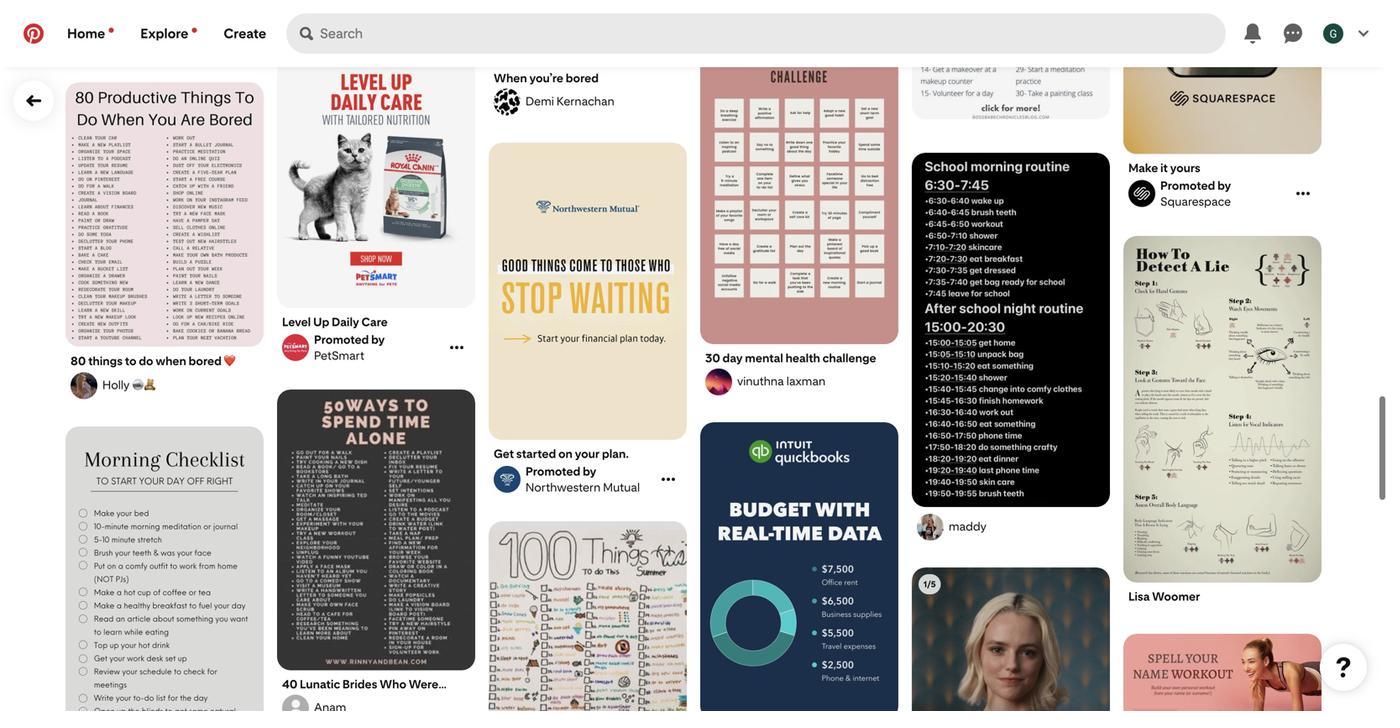 Task type: vqa. For each thing, say whether or not it's contained in the screenshot.
followers at the bottom left of page
no



Task type: locate. For each thing, give the bounding box(es) containing it.
kernachan
[[557, 106, 615, 120]]

1 vertical spatial this contains an image of: image
[[912, 165, 1110, 519]]

greg robinson image
[[1323, 24, 1344, 44]]

laxman
[[787, 386, 826, 400]]

create link
[[210, 13, 280, 54]]

yours
[[1170, 173, 1201, 187]]

it
[[1161, 173, 1168, 187]]

2 this contains an image of: image from the top
[[912, 165, 1110, 519]]

care
[[362, 327, 388, 341]]

0 vertical spatial this contains an image of: image
[[912, 0, 1110, 131]]

challenge
[[823, 363, 876, 377]]

petsmart
[[314, 360, 364, 375]]

when
[[494, 83, 527, 97]]

northwestern mutual
[[526, 492, 640, 506]]

vinuthna laxman
[[737, 386, 826, 400]]

30
[[705, 363, 720, 377]]

make
[[1129, 173, 1158, 187]]

when you're bored link
[[494, 83, 682, 97]]

80
[[71, 366, 86, 380]]

30 day mental health challenge link
[[705, 363, 894, 377]]

get started on your plan. link
[[494, 459, 682, 473]]

you're
[[529, 83, 563, 97]]

this contains an image of: 40 lunatic brides who were mocked online for losing touch with reality image
[[277, 401, 475, 682]]

maddy
[[949, 531, 987, 545]]

explore
[[140, 26, 188, 42]]

unlock more possibilities for your future with a fidelity retail ira. every small investment today helps create a new potential reality for tomorrow. open an ira and start investing with as little as $1. there are no fees or minimums to open an account. and if you have questions, our 24/7 support service is always ready to help. image
[[912, 579, 1110, 711]]

home link
[[54, 13, 127, 54]]

vinuthna laxman link
[[703, 381, 896, 407]]

to
[[125, 366, 136, 380]]

80 things to do when bored ❤️ link
[[71, 365, 259, 381]]

bored
[[566, 83, 599, 97], [189, 366, 222, 380]]

our financial advisors are ready to design your financial plan so the life you're hoping for can start happening. image
[[489, 155, 687, 452]]

mutual
[[603, 492, 640, 506]]

notifications image
[[192, 28, 197, 33]]

this contains an image of: image
[[912, 0, 1110, 131], [912, 165, 1110, 519]]

level
[[282, 327, 311, 341]]

1 vertical spatial bored
[[189, 366, 222, 380]]

❤️
[[224, 366, 236, 380]]

bored up kernachan at the left of the page
[[566, 83, 599, 97]]

this contains an image of: lisa woomer image
[[1124, 248, 1322, 594]]

mental
[[745, 363, 783, 377]]

holly 🪩🧸
[[102, 389, 156, 404]]

level up daily care
[[282, 327, 388, 341]]

northwestern
[[526, 492, 601, 506]]

this contains an image of: 30 day mental health challenge image
[[700, 4, 899, 356]]

get
[[494, 459, 514, 473]]

0 vertical spatial bored
[[566, 83, 599, 97]]

holly 🪩🧸 link
[[68, 384, 261, 411]]

northwestern mutual link
[[491, 476, 658, 506]]

bored left ❤️
[[189, 366, 222, 380]]

things
[[88, 366, 123, 380]]

your
[[575, 459, 600, 473]]

1 horizontal spatial bored
[[566, 83, 599, 97]]



Task type: describe. For each thing, give the bounding box(es) containing it.
squarespace
[[1161, 206, 1231, 220]]

get started on your plan.
[[494, 459, 629, 473]]

shop royal canin® cat food at petsmart and give your cat the tailored nutrition they need to be their magnificent best at every stage of life. image
[[277, 23, 475, 320]]

vinuthna
[[737, 386, 784, 400]]

stay on top of your business and be prepared with quickbooks online. get 50% off for 3 months today. image
[[700, 434, 899, 711]]

this contains an image of: 50 funny unfiltered posts of what women are really thinking from "moms behaving badly" (new pics) image
[[489, 533, 687, 711]]

do
[[139, 366, 153, 380]]

petsmart link
[[280, 344, 446, 375]]

when you're bored
[[494, 83, 599, 97]]

notifications image
[[109, 28, 114, 33]]

health
[[786, 363, 820, 377]]

1 this contains an image of: image from the top
[[912, 0, 1110, 131]]

started
[[516, 459, 556, 473]]

30 day mental health challenge
[[705, 363, 876, 377]]

80 things to do when bored ❤️
[[71, 366, 236, 380]]

demi kernachan link
[[491, 100, 684, 127]]

day
[[723, 363, 743, 377]]

this contains an image of: when you're bored image
[[489, 0, 687, 76]]

home
[[67, 26, 105, 42]]

demi kernachan
[[526, 106, 615, 120]]

plan.
[[602, 459, 629, 473]]

on
[[558, 459, 573, 473]]

Search text field
[[320, 13, 1226, 54]]

create
[[224, 26, 266, 42]]

level up daily care link
[[282, 327, 470, 341]]

daily
[[332, 327, 359, 341]]

search icon image
[[300, 27, 313, 40]]

this contains an image of: the name workout challenge! image
[[1124, 646, 1322, 711]]

when
[[156, 366, 186, 380]]

holly
[[102, 389, 130, 404]]

maddy link
[[915, 526, 1108, 553]]

squarespace link
[[1126, 190, 1292, 220]]

this contains an image of: 9 habits to add to your morning routine for a great day image
[[66, 438, 264, 711]]

make it yours link
[[1129, 173, 1317, 187]]

🪩🧸
[[132, 389, 156, 404]]

0 horizontal spatial bored
[[189, 366, 222, 380]]

this contains an image of: 80 things to do when bored ❤️ image
[[66, 94, 264, 359]]

up
[[313, 327, 329, 341]]

explore link
[[127, 13, 210, 54]]

demi
[[526, 106, 554, 120]]

make it yours
[[1129, 173, 1201, 187]]



